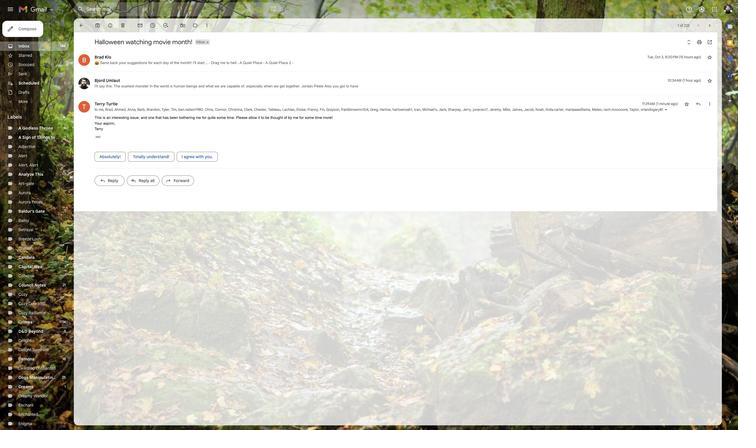 Task type: locate. For each thing, give the bounding box(es) containing it.
this up your
[[95, 115, 102, 120]]

place left 2
[[279, 61, 288, 65]]

1 horizontal spatial we
[[274, 84, 279, 88]]

1 vertical spatial cozy
[[18, 301, 28, 306]]

25
[[62, 375, 66, 380]]

move to image
[[180, 23, 186, 28]]

2 aurora from the top
[[18, 199, 31, 205]]

is left an
[[103, 115, 106, 120]]

of right day
[[170, 61, 173, 65]]

0 horizontal spatial alert
[[18, 153, 27, 158]]

enchanted link
[[18, 412, 38, 417]]

1 vertical spatial not starred image
[[685, 101, 690, 107]]

tableau
[[269, 107, 281, 112]]

council
[[18, 283, 33, 288]]

0 vertical spatial alert
[[18, 153, 27, 158]]

aurora
[[18, 190, 31, 195], [18, 199, 31, 205]]

of left 223
[[681, 23, 684, 28]]

inbox
[[197, 40, 205, 44], [18, 44, 29, 49]]

0 horizontal spatial this
[[35, 172, 43, 177]]

1 horizontal spatial (1
[[683, 78, 686, 83]]

0 vertical spatial enchanted
[[36, 366, 56, 371]]

14
[[63, 320, 66, 324]]

7 , from the left
[[169, 107, 170, 112]]

11:39 am (1 minute ago)
[[643, 102, 679, 106]]

klo
[[105, 55, 111, 60]]

brad up 🎃 image
[[95, 55, 104, 60]]

1 vertical spatial delight
[[18, 347, 31, 352]]

snooze image
[[150, 23, 156, 28]]

alert, alert
[[18, 162, 38, 168]]

some down connor
[[217, 115, 226, 120]]

1 some from the left
[[217, 115, 226, 120]]

dewdrop enchanted link
[[18, 366, 56, 371]]

reply for reply
[[108, 178, 118, 183]]

throne
[[39, 126, 53, 131]]

dewdrop down demons
[[18, 366, 35, 371]]

1 horizontal spatial alert
[[29, 162, 38, 168]]

of left by
[[284, 115, 287, 120]]

3 - from the left
[[264, 61, 265, 65]]

1 horizontal spatial some
[[305, 115, 314, 120]]

fin
[[320, 107, 325, 112]]

aurora down aurora link
[[18, 199, 31, 205]]

it
[[258, 115, 260, 120]]

not starred checkbox right minute
[[685, 101, 690, 107]]

19 , from the left
[[325, 107, 326, 112]]

1 delight from the top
[[18, 338, 31, 343]]

not starred checkbox right hours
[[708, 54, 713, 60]]

- right the hell on the top of page
[[238, 61, 239, 65]]

12 , from the left
[[243, 107, 243, 112]]

cozy down council
[[18, 292, 28, 297]]

mark as unread image
[[137, 23, 143, 28]]

0 horizontal spatial (1
[[657, 102, 659, 106]]

13 , from the left
[[252, 107, 253, 112]]

dewdrop up "radiance"
[[29, 301, 45, 306]]

1 horizontal spatial inbox
[[197, 40, 205, 44]]

0 horizontal spatial we
[[215, 84, 220, 88]]

27 , from the left
[[447, 107, 448, 112]]

me down ben.nelson1980 at the left top
[[196, 115, 201, 120]]

2 reply from the left
[[139, 178, 149, 183]]

0 vertical spatial i'll
[[193, 61, 196, 65]]

2 vertical spatial cozy
[[18, 310, 28, 315]]

1 cozy from the top
[[18, 292, 28, 297]]

breeze lush
[[18, 236, 41, 242]]

3 for d&d beyond
[[64, 329, 66, 333]]

0 vertical spatial not starred image
[[708, 54, 713, 60]]

1 vertical spatial i'll
[[95, 84, 98, 88]]

list
[[74, 48, 739, 190]]

0 horizontal spatial not starred image
[[685, 101, 690, 107]]

more!
[[323, 115, 333, 120]]

all
[[150, 178, 155, 183]]

(1 left hour
[[683, 78, 686, 83]]

analyze this link
[[18, 172, 43, 177]]

2 3 from the top
[[64, 329, 66, 333]]

ago) right hour
[[695, 78, 702, 83]]

0 horizontal spatial brad
[[95, 55, 104, 60]]

cozy for cozy dewdrop
[[18, 301, 28, 306]]

2 cozy from the top
[[18, 301, 28, 306]]

(1 left minute
[[657, 102, 659, 106]]

this inside this is an interesting issue, and one that has been bothering me for quite some time. please allow it to be thought of by me for some time more! your aspirin, terry
[[95, 115, 102, 120]]

1 3 from the top
[[64, 81, 66, 85]]

linda.carter
[[546, 107, 564, 112]]

a left godless
[[18, 126, 21, 131]]

also
[[325, 84, 332, 88]]

terry left turtle
[[95, 101, 105, 106]]

dreams
[[18, 384, 33, 389]]

quiet
[[243, 61, 252, 65], [269, 61, 278, 65]]

ago) inside cell
[[672, 102, 679, 106]]

1 aurora from the top
[[18, 190, 31, 195]]

forward link
[[162, 175, 194, 186]]

0 horizontal spatial is
[[103, 115, 106, 120]]

ago) inside cell
[[695, 78, 702, 83]]

not starred image right minute
[[685, 101, 690, 107]]

noah
[[536, 107, 544, 112]]

1 vertical spatial (1
[[657, 102, 659, 106]]

1 vertical spatial not starred checkbox
[[685, 101, 690, 107]]

not starred image for 11:39 am (1 minute ago)
[[685, 101, 690, 107]]

place up especially
[[253, 61, 263, 65]]

0 vertical spatial brad
[[95, 55, 104, 60]]

1 vertical spatial brad
[[105, 107, 113, 112]]

1 horizontal spatial reply
[[139, 178, 149, 183]]

to inside labels navigation
[[51, 135, 55, 140]]

1 vertical spatial aurora
[[18, 199, 31, 205]]

connor
[[215, 107, 227, 112]]

to inside this is an interesting issue, and one that has been bothering me for quite some time. please allow it to be thought of by me for some time more! your aspirin, terry
[[261, 115, 264, 120]]

Not starred checkbox
[[708, 54, 713, 60], [685, 101, 690, 107]]

archive image
[[95, 23, 100, 28]]

a up when
[[266, 61, 268, 65]]

and left one
[[141, 115, 147, 120]]

33 , from the left
[[523, 107, 524, 112]]

the
[[174, 61, 179, 65], [154, 84, 159, 88]]

you
[[333, 84, 339, 88]]

we left get
[[274, 84, 279, 88]]

0 horizontal spatial place
[[253, 61, 263, 65]]

reply link
[[95, 175, 125, 186]]

the right day
[[174, 61, 179, 65]]

inbox inside labels navigation
[[18, 44, 29, 49]]

ago) right minute
[[672, 102, 679, 106]]

ago) right hours
[[695, 55, 702, 59]]

i'll
[[193, 61, 196, 65], [95, 84, 98, 88]]

quiet left 2
[[269, 61, 278, 65]]

for left the quite
[[202, 115, 207, 120]]

146
[[60, 44, 66, 48]]

2 some from the left
[[305, 115, 314, 120]]

sunshine
[[32, 347, 49, 352]]

get
[[280, 84, 285, 88]]

cozy up the crimes
[[18, 310, 28, 315]]

1 vertical spatial 21
[[63, 283, 66, 287]]

tyler
[[162, 107, 169, 112]]

not starred image
[[708, 54, 713, 60], [685, 101, 690, 107]]

month! left start...
[[181, 61, 192, 65]]

0 vertical spatial this
[[95, 115, 102, 120]]

a left sign
[[18, 135, 21, 140]]

(1 for minute
[[657, 102, 659, 106]]

tue, oct 3, 8:00 pm (15 hours ago) cell
[[648, 54, 702, 60]]

delight link
[[18, 338, 31, 343]]

me down terry turtle
[[99, 107, 104, 112]]

delete image
[[120, 23, 126, 28]]

34 , from the left
[[534, 107, 535, 112]]

older image
[[708, 23, 713, 28]]

29 , from the left
[[472, 107, 472, 112]]

demons link
[[18, 356, 34, 362]]

0 vertical spatial cozy
[[18, 292, 28, 297]]

issue,
[[130, 115, 140, 120]]

1 place from the left
[[253, 61, 263, 65]]

3
[[64, 81, 66, 85], [64, 329, 66, 333]]

is inside this is an interesting issue, and one that has been bothering me for quite some time. please allow it to be thought of by me for some time more! your aspirin, terry
[[103, 115, 106, 120]]

analyze
[[18, 172, 34, 177]]

human
[[174, 84, 185, 88]]

0 vertical spatial the
[[174, 61, 179, 65]]

1 21 from the top
[[63, 255, 66, 259]]

1 horizontal spatial this
[[95, 115, 102, 120]]

the right in
[[154, 84, 159, 88]]

1 vertical spatial 3
[[64, 329, 66, 333]]

to down terry turtle
[[95, 107, 98, 112]]

0 vertical spatial (1
[[683, 78, 686, 83]]

3 , from the left
[[126, 107, 127, 112]]

inbox inside button
[[197, 40, 205, 44]]

not starred checkbox for 11:39 am (1 minute ago)
[[685, 101, 690, 107]]

brad down turtle
[[105, 107, 113, 112]]

send back your suggestions for each day of the month! i'll start... - drag me to hell - a quiet place - a quiet place 2 -
[[99, 61, 294, 65]]

- up when
[[264, 61, 265, 65]]

for down eloise
[[300, 115, 304, 120]]

1 vertical spatial month!
[[181, 61, 192, 65]]

dreamy
[[18, 393, 33, 399]]

alert
[[18, 153, 27, 158], [29, 162, 38, 168]]

inbox link
[[18, 44, 29, 49]]

0 horizontal spatial quiet
[[243, 61, 252, 65]]

umlaut
[[106, 78, 120, 83]]

been
[[170, 115, 178, 120]]

be
[[265, 115, 270, 120]]

1 we from the left
[[215, 84, 220, 88]]

1 horizontal spatial and
[[199, 84, 205, 88]]

1 vertical spatial ago)
[[695, 78, 702, 83]]

26 , from the left
[[438, 107, 438, 112]]

to right got
[[346, 84, 350, 88]]

terry down your
[[95, 127, 103, 131]]

a godless throne
[[18, 126, 53, 131]]

totally understand! button
[[128, 152, 175, 161]]

absolutely! button
[[95, 152, 126, 161]]

some down the franny
[[305, 115, 314, 120]]

dewdrop
[[29, 301, 45, 306], [18, 366, 35, 371]]

-
[[209, 61, 210, 65], [238, 61, 239, 65], [264, 61, 265, 65], [293, 61, 294, 65]]

betrayal link
[[18, 227, 33, 232]]

month! down the move to image
[[172, 38, 193, 46]]

None search field
[[74, 2, 282, 16]]

betrayal
[[18, 227, 33, 232]]

of,
[[241, 84, 245, 88]]

month! inside list
[[181, 61, 192, 65]]

10 , from the left
[[213, 107, 214, 112]]

40 , from the left
[[640, 107, 641, 112]]

crimes link
[[18, 319, 32, 325]]

not starred image right hours
[[708, 54, 713, 60]]

delight down delight link
[[18, 347, 31, 352]]

- right 2
[[293, 61, 294, 65]]

1 horizontal spatial quiet
[[269, 61, 278, 65]]

and left what
[[199, 84, 205, 88]]

0 horizontal spatial reply
[[108, 178, 118, 183]]

reply down absolutely!
[[108, 178, 118, 183]]

i'll left say
[[95, 84, 98, 88]]

gmail image
[[18, 3, 50, 15]]

not starred image
[[708, 78, 713, 83]]

alert up analyze this
[[29, 162, 38, 168]]

3 cozy from the top
[[18, 310, 28, 315]]

0 vertical spatial is
[[170, 84, 173, 88]]

15 , from the left
[[281, 107, 282, 112]]

39 , from the left
[[628, 107, 629, 112]]

sent
[[18, 71, 27, 76]]

enchanted up manipulating
[[36, 366, 56, 371]]

this right analyze
[[35, 172, 43, 177]]

i'll left start...
[[193, 61, 196, 65]]

idea
[[34, 264, 42, 269]]

1 vertical spatial and
[[141, 115, 147, 120]]

to right it
[[261, 115, 264, 120]]

1 vertical spatial enchanted
[[18, 412, 38, 417]]

1 horizontal spatial i'll
[[193, 61, 196, 65]]

we left are
[[215, 84, 220, 88]]

1 vertical spatial the
[[154, 84, 159, 88]]

ballsy
[[18, 218, 29, 223]]

compose
[[18, 26, 37, 31]]

0 horizontal spatial for
[[148, 61, 153, 65]]

0 vertical spatial not starred checkbox
[[708, 54, 713, 60]]

1 for dreams
[[65, 384, 66, 389]]

cozy radiance link
[[18, 310, 46, 315]]

collapse link
[[18, 273, 34, 279]]

0 vertical spatial terry
[[95, 101, 105, 106]]

1 , from the left
[[104, 107, 105, 112]]

of right sign
[[32, 135, 36, 140]]

(1 for hour
[[683, 78, 686, 83]]

,
[[104, 107, 105, 112], [113, 107, 114, 112], [126, 107, 127, 112], [136, 107, 137, 112], [145, 107, 146, 112], [160, 107, 161, 112], [169, 107, 170, 112], [177, 107, 178, 112], [203, 107, 204, 112], [213, 107, 214, 112], [227, 107, 228, 112], [243, 107, 243, 112], [252, 107, 253, 112], [267, 107, 268, 112], [281, 107, 282, 112], [295, 107, 296, 112], [306, 107, 307, 112], [318, 107, 319, 112], [325, 107, 326, 112], [340, 107, 341, 112], [369, 107, 370, 112], [378, 107, 379, 112], [391, 107, 392, 112], [413, 107, 414, 112], [421, 107, 422, 112], [438, 107, 438, 112], [447, 107, 448, 112], [462, 107, 462, 112], [472, 107, 472, 112], [488, 107, 489, 112], [502, 107, 503, 112], [511, 107, 512, 112], [523, 107, 524, 112], [534, 107, 535, 112], [544, 107, 545, 112], [564, 107, 565, 112], [591, 107, 592, 112], [603, 107, 603, 112], [628, 107, 629, 112], [640, 107, 641, 112], [664, 107, 665, 112], [726, 107, 728, 112], [735, 107, 737, 112]]

1 horizontal spatial place
[[279, 61, 288, 65]]

(1
[[683, 78, 686, 83], [657, 102, 659, 106]]

enchanted down enchant link
[[18, 412, 38, 417]]

we
[[215, 84, 220, 88], [274, 84, 279, 88]]

4 , from the left
[[136, 107, 137, 112]]

1 horizontal spatial the
[[174, 61, 179, 65]]

1 vertical spatial terry
[[95, 127, 103, 131]]

- left drag
[[209, 61, 210, 65]]

4 - from the left
[[293, 61, 294, 65]]

Search mail text field
[[87, 6, 254, 12]]

2 we from the left
[[274, 84, 279, 88]]

0 vertical spatial delight
[[18, 338, 31, 343]]

2 vertical spatial ago)
[[672, 102, 679, 106]]

jordan
[[302, 84, 313, 88]]

reply left 'all' on the top left
[[139, 178, 149, 183]]

inbox down labels icon
[[197, 40, 205, 44]]

this
[[95, 115, 102, 120], [35, 172, 43, 177]]

0 horizontal spatial some
[[217, 115, 226, 120]]

delight down d&d on the left of the page
[[18, 338, 31, 343]]

1 reply from the left
[[108, 178, 118, 183]]

0 vertical spatial ago)
[[695, 55, 702, 59]]

show trimmed content image
[[95, 135, 102, 138]]

2 21 from the top
[[63, 283, 66, 287]]

1 horizontal spatial not starred checkbox
[[708, 54, 713, 60]]

1 terry from the top
[[95, 101, 105, 106]]

terry turtle
[[95, 101, 118, 106]]

0 vertical spatial month!
[[172, 38, 193, 46]]

0 horizontal spatial inbox
[[18, 44, 29, 49]]

1 vertical spatial alert
[[29, 162, 38, 168]]

1 vertical spatial this
[[35, 172, 43, 177]]

11 , from the left
[[227, 107, 228, 112]]

cozy down 'cozy' link
[[18, 301, 28, 306]]

that
[[156, 115, 162, 120]]

223
[[685, 23, 690, 28]]

0 horizontal spatial not starred checkbox
[[685, 101, 690, 107]]

aspirin,
[[103, 121, 115, 125]]

labels navigation
[[0, 18, 74, 430]]

terry inside this is an interesting issue, and one that has been bothering me for quite some time. please allow it to be thought of by me for some time more! your aspirin, terry
[[95, 127, 103, 131]]

this:
[[106, 84, 113, 88]]

brutality
[[18, 246, 34, 251]]

and
[[199, 84, 205, 88], [141, 115, 147, 120]]

aurora down art-gate
[[18, 190, 31, 195]]

1 horizontal spatial brad
[[105, 107, 113, 112]]

8 , from the left
[[177, 107, 178, 112]]

alert up the alert,
[[18, 153, 27, 158]]

2 terry from the top
[[95, 127, 103, 131]]

0 vertical spatial aurora
[[18, 190, 31, 195]]

0 vertical spatial 21
[[63, 255, 66, 259]]

38 , from the left
[[603, 107, 603, 112]]

inbox up starred
[[18, 44, 29, 49]]

0 horizontal spatial and
[[141, 115, 147, 120]]

(1 inside cell
[[657, 102, 659, 106]]

place
[[253, 61, 263, 65], [279, 61, 288, 65]]

time
[[315, 115, 322, 120]]

4
[[64, 126, 66, 130]]

labels heading
[[8, 114, 61, 120]]

(1 inside cell
[[683, 78, 686, 83]]

rach.mooooore
[[604, 107, 628, 112]]

have
[[351, 84, 359, 88]]

1 vertical spatial is
[[103, 115, 106, 120]]

to left come
[[51, 135, 55, 140]]

1 - from the left
[[209, 61, 210, 65]]

snoozed link
[[18, 62, 35, 67]]

2 delight from the top
[[18, 347, 31, 352]]

2 quiet from the left
[[269, 61, 278, 65]]

36 , from the left
[[564, 107, 565, 112]]

is right world on the left top
[[170, 84, 173, 88]]

more
[[18, 99, 28, 104]]

brad
[[95, 55, 104, 60], [105, 107, 113, 112]]

1 horizontal spatial not starred image
[[708, 54, 713, 60]]

0 vertical spatial 3
[[64, 81, 66, 85]]

for left each
[[148, 61, 153, 65]]

capital idea
[[18, 264, 42, 269]]

tab list
[[723, 18, 739, 409]]

1 for a sign of things to come
[[65, 135, 66, 139]]

totally
[[133, 154, 146, 159]]

mariaaawilliams
[[566, 107, 591, 112]]

9 , from the left
[[203, 107, 204, 112]]

understand!
[[147, 154, 170, 159]]

quiet right the hell on the top of page
[[243, 61, 252, 65]]



Task type: vqa. For each thing, say whether or not it's contained in the screenshot.


Task type: describe. For each thing, give the bounding box(es) containing it.
inbox for the inbox link
[[18, 44, 29, 49]]

reply all
[[139, 178, 155, 183]]

and inside this is an interesting issue, and one that has been bothering me for quite some time. please allow it to be thought of by me for some time more! your aspirin, terry
[[141, 115, 147, 120]]

especially
[[247, 84, 263, 88]]

3 for scheduled
[[64, 81, 66, 85]]

31 , from the left
[[502, 107, 503, 112]]

aurora for aurora link
[[18, 190, 31, 195]]

1 for analyze this
[[65, 172, 66, 176]]

gate
[[35, 209, 45, 214]]

by
[[288, 115, 292, 120]]

show details image
[[665, 108, 669, 111]]

support image
[[686, 6, 693, 13]]

more image
[[204, 23, 210, 28]]

14 , from the left
[[267, 107, 268, 112]]

5 , from the left
[[145, 107, 146, 112]]

16 , from the left
[[295, 107, 296, 112]]

25 , from the left
[[421, 107, 422, 112]]

2 , from the left
[[113, 107, 114, 112]]

list containing brad klo
[[74, 48, 739, 190]]

michael's
[[423, 107, 438, 112]]

cozy for 'cozy' link
[[18, 292, 28, 297]]

🎃 image
[[95, 61, 99, 65]]

orlandogary85
[[641, 107, 664, 112]]

drafts link
[[18, 90, 30, 95]]

1 horizontal spatial is
[[170, 84, 173, 88]]

11:39 am (1 minute ago) cell
[[643, 101, 679, 107]]

17 , from the left
[[306, 107, 307, 112]]

tim
[[171, 107, 177, 112]]

sign
[[22, 135, 31, 140]]

1 of 223
[[678, 23, 690, 28]]

taylor
[[630, 107, 640, 112]]

11:39 am
[[643, 102, 656, 106]]

2
[[289, 61, 292, 65]]

this inside labels navigation
[[35, 172, 43, 177]]

0 vertical spatial and
[[199, 84, 205, 88]]

enigma
[[18, 421, 32, 426]]

inbox for inbox button
[[197, 40, 205, 44]]

forward
[[174, 178, 189, 183]]

art-gate link
[[18, 181, 34, 186]]

aurora petals link
[[18, 199, 43, 205]]

james
[[513, 107, 523, 112]]

agree
[[184, 154, 195, 159]]

cozy dewdrop
[[18, 301, 45, 306]]

christina
[[228, 107, 243, 112]]

cozy link
[[18, 292, 28, 297]]

council notes
[[18, 283, 46, 288]]

10:34 am
[[668, 78, 682, 83]]

dogs manipulating time link
[[18, 375, 66, 380]]

jerry
[[463, 107, 472, 112]]

21 for council notes
[[63, 283, 66, 287]]

dogs manipulating time
[[18, 375, 66, 380]]

ahmed
[[115, 107, 126, 112]]

council notes link
[[18, 283, 46, 288]]

your
[[95, 121, 102, 125]]

6 , from the left
[[160, 107, 161, 112]]

more button
[[0, 97, 69, 106]]

come
[[56, 135, 68, 140]]

has
[[163, 115, 169, 120]]

with
[[196, 154, 204, 159]]

capable
[[227, 84, 240, 88]]

when
[[264, 84, 273, 88]]

28 , from the left
[[462, 107, 462, 112]]

jacob
[[525, 107, 534, 112]]

35 , from the left
[[544, 107, 545, 112]]

delight for delight sunshine
[[18, 347, 31, 352]]

10:34 am (1 hour ago) cell
[[668, 78, 702, 83]]

an
[[107, 115, 111, 120]]

43 , from the left
[[735, 107, 737, 112]]

enchant
[[18, 403, 33, 408]]

drag
[[211, 61, 219, 65]]

back
[[110, 61, 118, 65]]

crimes
[[18, 319, 32, 325]]

main menu image
[[7, 6, 14, 13]]

not starred image for tue, oct 3, 8:00 pm (15 hours ago)
[[708, 54, 713, 60]]

together.
[[286, 84, 301, 88]]

Not starred checkbox
[[708, 78, 713, 83]]

not starred checkbox for tue, oct 3, 8:00 pm (15 hours ago)
[[708, 54, 713, 60]]

brutality link
[[18, 246, 34, 251]]

add to tasks image
[[163, 23, 169, 28]]

aurora for aurora petals
[[18, 199, 31, 205]]

quite
[[208, 115, 216, 120]]

of inside labels navigation
[[32, 135, 36, 140]]

18 , from the left
[[318, 107, 319, 112]]

junececi7
[[473, 107, 488, 112]]

42 , from the left
[[726, 107, 728, 112]]

a godless throne link
[[18, 126, 53, 131]]

me right by
[[293, 115, 299, 120]]

of inside this is an interesting issue, and one that has been bothering me for quite some time. please allow it to be thought of by me for some time more! your aspirin, terry
[[284, 115, 287, 120]]

notes
[[34, 283, 46, 288]]

say
[[99, 84, 105, 88]]

20 , from the left
[[340, 107, 341, 112]]

ago) inside 'cell'
[[695, 55, 702, 59]]

alert,
[[18, 162, 28, 168]]

bjord
[[95, 78, 105, 83]]

advanced search options image
[[268, 3, 279, 15]]

lush
[[32, 236, 41, 242]]

21 , from the left
[[369, 107, 370, 112]]

cozy for cozy radiance
[[18, 310, 28, 315]]

hour
[[687, 78, 694, 83]]

0 horizontal spatial i'll
[[95, 84, 98, 88]]

halloween watching movie month!
[[95, 38, 193, 46]]

delight sunshine
[[18, 347, 49, 352]]

chester
[[254, 107, 267, 112]]

alert link
[[18, 153, 27, 158]]

0 horizontal spatial the
[[154, 84, 159, 88]]

37 , from the left
[[591, 107, 592, 112]]

what
[[206, 84, 214, 88]]

settings image
[[699, 6, 706, 13]]

delight for delight link
[[18, 338, 31, 343]]

interesting
[[112, 115, 129, 120]]

24 , from the left
[[413, 107, 414, 112]]

2 horizontal spatial for
[[300, 115, 304, 120]]

a right the hell on the top of page
[[240, 61, 242, 65]]

dreamy wander link
[[18, 393, 48, 399]]

reply for reply all
[[139, 178, 149, 183]]

compose button
[[2, 21, 43, 37]]

2 place from the left
[[279, 61, 288, 65]]

1 for capital idea
[[65, 264, 66, 269]]

1 horizontal spatial for
[[202, 115, 207, 120]]

you.
[[205, 154, 213, 159]]

2 - from the left
[[238, 61, 239, 65]]

1 quiet from the left
[[243, 61, 252, 65]]

harlownoah1
[[393, 107, 413, 112]]

ago) for 11:39 am (1 minute ago)
[[672, 102, 679, 106]]

0 vertical spatial dewdrop
[[29, 301, 45, 306]]

send
[[100, 61, 109, 65]]

each
[[154, 61, 162, 65]]

bjord umlaut
[[95, 78, 120, 83]]

labels image
[[193, 23, 199, 28]]

report spam image
[[107, 23, 113, 28]]

the
[[114, 84, 120, 88]]

tue, oct 3, 8:00 pm (15 hours ago)
[[648, 55, 702, 59]]

clark
[[244, 107, 252, 112]]

halloween
[[95, 38, 124, 46]]

franny
[[308, 107, 318, 112]]

frankbrownnn104
[[341, 107, 369, 112]]

21 for candela
[[63, 255, 66, 259]]

1 vertical spatial dewdrop
[[18, 366, 35, 371]]

32 , from the left
[[511, 107, 512, 112]]

41 , from the left
[[664, 107, 665, 112]]

to left the hell on the top of page
[[227, 61, 230, 65]]

me right drag
[[220, 61, 226, 65]]

30 , from the left
[[488, 107, 489, 112]]

chris
[[205, 107, 213, 112]]

inbox button
[[195, 40, 206, 45]]

aurora link
[[18, 190, 31, 195]]

time.
[[227, 115, 235, 120]]

tue,
[[648, 55, 655, 59]]

search mail image
[[76, 4, 86, 14]]

23 , from the left
[[391, 107, 392, 112]]

back to inbox image
[[79, 23, 84, 28]]

22 , from the left
[[378, 107, 379, 112]]

ago) for 10:34 am (1 hour ago)
[[695, 78, 702, 83]]

1 for baldur's gate
[[65, 209, 66, 213]]

enigma link
[[18, 421, 32, 426]]



